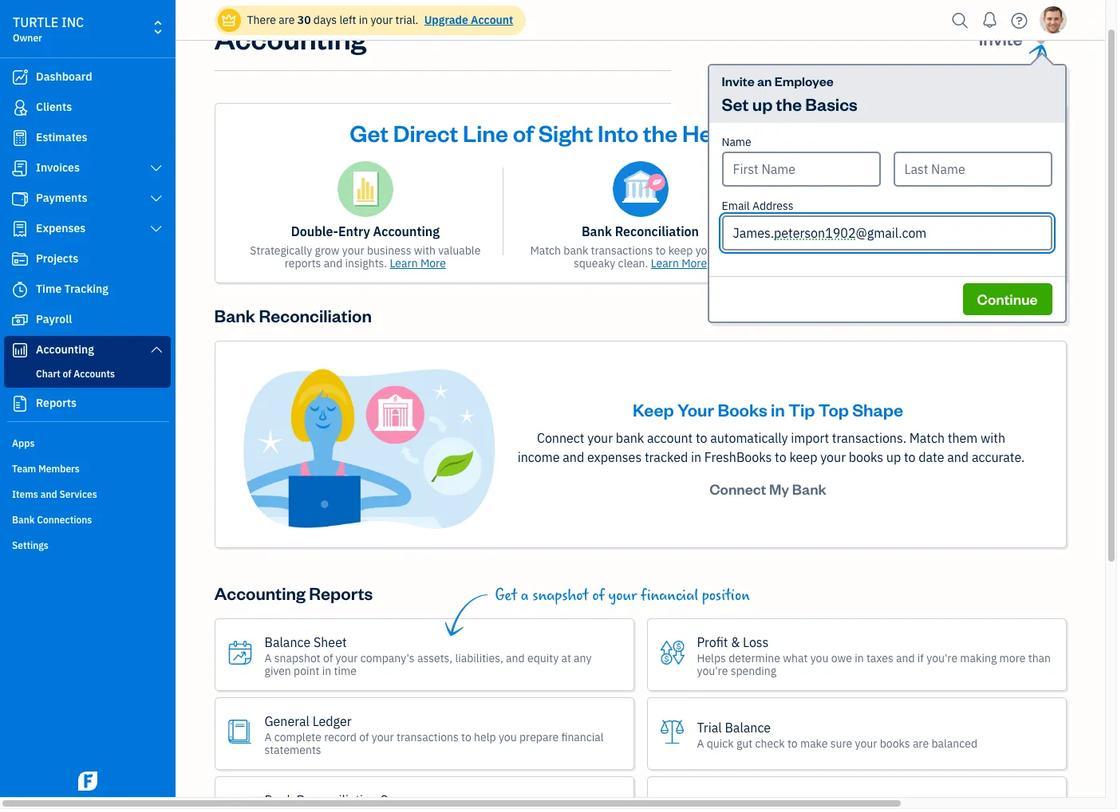 Task type: vqa. For each thing, say whether or not it's contained in the screenshot.
first $0 from left
no



Task type: describe. For each thing, give the bounding box(es) containing it.
accounts
[[956, 244, 1002, 258]]

connect for your
[[537, 430, 585, 446]]

1 horizontal spatial financial
[[641, 587, 699, 605]]

team
[[12, 463, 36, 475]]

company's
[[361, 651, 415, 666]]

0 horizontal spatial the
[[644, 117, 678, 148]]

2 horizontal spatial accounts
[[973, 224, 1028, 240]]

employee
[[775, 73, 834, 89]]

ledger
[[313, 713, 352, 729]]

team members
[[12, 463, 80, 475]]

assets,
[[417, 651, 453, 666]]

and right income
[[563, 450, 585, 465]]

1 vertical spatial reports
[[309, 582, 373, 604]]

to inside trial balance a quick gut check to make sure your books are balanced
[[788, 737, 798, 751]]

chart inside main element
[[36, 368, 60, 380]]

items and services
[[12, 489, 97, 501]]

client image
[[10, 100, 30, 116]]

1 vertical spatial journal
[[835, 244, 873, 258]]

basics
[[806, 93, 858, 115]]

sight
[[539, 117, 593, 148]]

and down "them"
[[948, 450, 969, 465]]

0 horizontal spatial your
[[678, 398, 715, 421]]

and down journal entries and chart of accounts image
[[897, 224, 919, 240]]

of right create
[[834, 256, 843, 271]]

at
[[562, 651, 571, 666]]

of right line at top left
[[513, 117, 534, 148]]

sure
[[831, 737, 853, 751]]

dashboard image
[[10, 69, 30, 85]]

payments link
[[4, 184, 171, 213]]

get direct line of sight into the health of your business
[[350, 117, 932, 148]]

learn for entry
[[390, 256, 418, 271]]

learn more for double-entry accounting
[[390, 256, 446, 271]]

and inside profit & loss helps determine what you owe in taxes and if you're making more than you're spending
[[897, 651, 915, 666]]

0 vertical spatial your
[[783, 117, 832, 148]]

balance sheet a snapshot of your company's assets, liabilities, and equity at any given point in time
[[265, 634, 592, 678]]

general ledger a complete record of your transactions to help you prepare financial statements
[[265, 713, 604, 757]]

learn more for bank reconciliation
[[651, 256, 707, 271]]

loss
[[743, 634, 769, 650]]

payroll link
[[4, 306, 171, 335]]

0 horizontal spatial are
[[279, 13, 295, 27]]

0 vertical spatial journal
[[804, 224, 849, 240]]

items and services link
[[4, 482, 171, 506]]

timer image
[[10, 282, 30, 298]]

dashboard
[[36, 69, 92, 84]]

insights.
[[345, 256, 387, 271]]

of inside main element
[[63, 368, 71, 380]]

invite for invite an employee set up the basics
[[722, 73, 755, 89]]

sheet
[[314, 634, 347, 650]]

bank reconciliation image
[[613, 161, 669, 217]]

you inside general ledger a complete record of your transactions to help you prepare financial statements
[[499, 730, 517, 745]]

bank reconciliation summary
[[265, 792, 436, 808]]

trial balance a quick gut check to make sure your books are balanced
[[697, 720, 978, 751]]

invoices link
[[4, 154, 171, 183]]

snapshot inside balance sheet a snapshot of your company's assets, liabilities, and equity at any given point in time
[[274, 651, 321, 666]]

notifications image
[[978, 4, 1003, 36]]

record
[[324, 730, 357, 745]]

chart image
[[10, 342, 30, 358]]

bank inside connect your bank account to automatically import transactions. match them with income and expenses tracked in freshbooks to keep your books up to date and accurate.
[[616, 430, 644, 446]]

business
[[837, 117, 932, 148]]

match bank transactions to keep your books squeaky clean.
[[530, 244, 751, 271]]

trial
[[697, 720, 722, 736]]

clients
[[36, 100, 72, 114]]

the inside invite an employee set up the basics
[[776, 93, 802, 115]]

0 horizontal spatial bank reconciliation
[[214, 304, 372, 327]]

your inside general ledger a complete record of your transactions to help you prepare financial statements
[[372, 730, 394, 745]]

invoices
[[36, 160, 80, 175]]

there
[[247, 13, 276, 27]]

reports
[[285, 256, 321, 271]]

upgrade
[[424, 13, 468, 27]]

payments
[[36, 191, 87, 205]]

invoice image
[[10, 160, 30, 176]]

balance inside trial balance a quick gut check to make sure your books are balanced
[[725, 720, 771, 736]]

expenses
[[588, 450, 642, 465]]

freshbooks
[[705, 450, 772, 465]]

project image
[[10, 251, 30, 267]]

to up my at the right bottom of the page
[[775, 450, 787, 465]]

in right left
[[359, 13, 368, 27]]

apps
[[12, 438, 35, 449]]

invite an employee set up the basics
[[722, 73, 858, 115]]

email
[[722, 199, 750, 213]]

bank up squeaky
[[582, 224, 612, 240]]

bank inside match bank transactions to keep your books squeaky clean.
[[564, 244, 589, 258]]

accounts inside main element
[[74, 368, 115, 380]]

books inside match bank transactions to keep your books squeaky clean.
[[721, 244, 751, 258]]

time tracking
[[36, 282, 109, 296]]

journal entries and chart of accounts create journal entries and edit accounts in the chart of accounts with
[[799, 224, 1033, 271]]

projects link
[[4, 245, 171, 274]]

0 vertical spatial chart
[[922, 224, 955, 240]]

keep inside match bank transactions to keep your books squeaky clean.
[[669, 244, 693, 258]]

journal entries and chart of accounts image
[[888, 161, 944, 217]]

create
[[799, 244, 832, 258]]

date
[[919, 450, 945, 465]]

connections
[[37, 514, 92, 526]]

position
[[702, 587, 750, 605]]

account
[[471, 13, 514, 27]]

equity
[[528, 651, 559, 666]]

grow
[[315, 244, 340, 258]]

upgrade account link
[[421, 13, 514, 27]]

settings link
[[4, 533, 171, 557]]

tracked
[[645, 450, 688, 465]]

a for general ledger
[[265, 730, 272, 745]]

make
[[801, 737, 828, 751]]

0 vertical spatial snapshot
[[533, 587, 589, 605]]

invite button
[[965, 19, 1067, 57]]

match inside match bank transactions to keep your books squeaky clean.
[[530, 244, 561, 258]]

members
[[38, 463, 80, 475]]

what
[[783, 651, 808, 666]]

owe
[[832, 651, 853, 666]]

chevron large down image for payments
[[149, 192, 164, 205]]

bank inside "link"
[[265, 792, 294, 808]]

team members link
[[4, 457, 171, 481]]

statements
[[265, 743, 321, 757]]

main element
[[0, 0, 216, 798]]

payment image
[[10, 191, 30, 207]]

chevron large down image for accounting
[[149, 343, 164, 356]]

chevron large down image for expenses
[[149, 223, 164, 236]]

estimates link
[[4, 124, 171, 152]]

financial inside general ledger a complete record of your transactions to help you prepare financial statements
[[562, 730, 604, 745]]

squeaky
[[574, 256, 616, 271]]

accounting inside main element
[[36, 342, 94, 357]]

of inside balance sheet a snapshot of your company's assets, liabilities, and equity at any given point in time
[[323, 651, 333, 666]]

double-
[[291, 224, 339, 240]]

trial.
[[396, 13, 419, 27]]

business
[[367, 244, 412, 258]]

keep
[[633, 398, 674, 421]]

tip
[[789, 398, 816, 421]]

freshbooks image
[[75, 772, 101, 791]]

chevrondown image
[[1031, 27, 1053, 49]]

double-entry accounting
[[291, 224, 440, 240]]

health
[[683, 117, 753, 148]]

30
[[298, 13, 311, 27]]

get for get direct line of sight into the health of your business
[[350, 117, 389, 148]]

if
[[918, 651, 924, 666]]

1 vertical spatial reconciliation
[[259, 304, 372, 327]]

chart of accounts link
[[7, 365, 168, 384]]

profit & loss helps determine what you owe in taxes and if you're making more than you're spending
[[697, 634, 1051, 678]]

up inside invite an employee set up the basics
[[753, 93, 773, 115]]

direct
[[393, 117, 458, 148]]

1 horizontal spatial accounts
[[846, 256, 893, 271]]

in inside connect your bank account to automatically import transactions. match them with income and expenses tracked in freshbooks to keep your books up to date and accurate.
[[691, 450, 702, 465]]



Task type: locate. For each thing, give the bounding box(es) containing it.
1 horizontal spatial match
[[910, 430, 945, 446]]

up down transactions.
[[887, 450, 902, 465]]

transactions up 'bank reconciliation summary' "link"
[[397, 730, 459, 745]]

chart down enter an email address text field
[[804, 256, 831, 271]]

with left the valuable
[[414, 244, 436, 258]]

0 vertical spatial reports
[[36, 396, 77, 410]]

bank reconciliation
[[582, 224, 699, 240], [214, 304, 372, 327]]

1 horizontal spatial get
[[495, 587, 517, 605]]

2 vertical spatial the
[[1016, 244, 1033, 258]]

point
[[294, 664, 320, 678]]

1 chevron large down image from the top
[[149, 162, 164, 175]]

0 horizontal spatial learn more
[[390, 256, 446, 271]]

spending
[[731, 664, 777, 678]]

reconciliation down reports
[[259, 304, 372, 327]]

bank right my at the right bottom of the page
[[793, 480, 827, 498]]

bank inside main element
[[12, 514, 35, 526]]

get left direct
[[350, 117, 389, 148]]

0 vertical spatial accounts
[[973, 224, 1028, 240]]

transactions down bank reconciliation image
[[591, 244, 653, 258]]

and left if at the right
[[897, 651, 915, 666]]

close image
[[1037, 114, 1056, 133]]

bank down statements
[[265, 792, 294, 808]]

bank left the clean. at top right
[[564, 244, 589, 258]]

1 vertical spatial accounts
[[846, 256, 893, 271]]

0 horizontal spatial learn
[[390, 256, 418, 271]]

1 chevron large down image from the top
[[149, 223, 164, 236]]

connect up income
[[537, 430, 585, 446]]

turtle inc owner
[[13, 14, 84, 44]]

journal
[[804, 224, 849, 240], [835, 244, 873, 258]]

books inside connect your bank account to automatically import transactions. match them with income and expenses tracked in freshbooks to keep your books up to date and accurate.
[[849, 450, 884, 465]]

with
[[414, 244, 436, 258], [895, 256, 917, 271], [981, 430, 1006, 446]]

match up date
[[910, 430, 945, 446]]

0 horizontal spatial match
[[530, 244, 561, 258]]

payroll
[[36, 312, 72, 327]]

accounts down the accounting link
[[74, 368, 115, 380]]

0 horizontal spatial more
[[421, 256, 446, 271]]

0 vertical spatial chevron large down image
[[149, 162, 164, 175]]

connect inside connect your bank account to automatically import transactions. match them with income and expenses tracked in freshbooks to keep your books up to date and accurate.
[[537, 430, 585, 446]]

entries left the edit
[[875, 244, 910, 258]]

and inside 'link'
[[40, 489, 57, 501]]

time
[[36, 282, 62, 296]]

the inside journal entries and chart of accounts create journal entries and edit accounts in the chart of accounts with
[[1016, 244, 1033, 258]]

chevron large down image
[[149, 162, 164, 175], [149, 192, 164, 205]]

0 vertical spatial transactions
[[591, 244, 653, 258]]

reports down the chart of accounts
[[36, 396, 77, 410]]

your up first name text field
[[783, 117, 832, 148]]

2 vertical spatial reconciliation
[[297, 792, 378, 808]]

0 horizontal spatial keep
[[669, 244, 693, 258]]

1 learn from the left
[[390, 256, 418, 271]]

2 horizontal spatial chart
[[922, 224, 955, 240]]

entries
[[852, 224, 894, 240], [875, 244, 910, 258]]

0 vertical spatial invite
[[979, 27, 1023, 49]]

a
[[265, 651, 272, 666], [265, 730, 272, 745], [697, 737, 704, 751]]

1 horizontal spatial snapshot
[[533, 587, 589, 605]]

1 horizontal spatial chart
[[804, 256, 831, 271]]

bank down strategically
[[214, 304, 256, 327]]

balance up given
[[265, 634, 311, 650]]

your inside match bank transactions to keep your books squeaky clean.
[[696, 244, 718, 258]]

in right accounts at the top right of page
[[1005, 244, 1014, 258]]

import
[[791, 430, 830, 446]]

learn more
[[390, 256, 446, 271], [651, 256, 707, 271]]

accounting reports
[[214, 582, 373, 604]]

and right the items
[[40, 489, 57, 501]]

0 vertical spatial the
[[776, 93, 802, 115]]

1 vertical spatial you
[[499, 730, 517, 745]]

2 learn more from the left
[[651, 256, 707, 271]]

chevron large down image up chart of accounts link
[[149, 343, 164, 356]]

connect for my
[[710, 480, 767, 498]]

1 vertical spatial balance
[[725, 720, 771, 736]]

1 horizontal spatial invite
[[979, 27, 1023, 49]]

days
[[314, 13, 337, 27]]

0 horizontal spatial you
[[499, 730, 517, 745]]

2 horizontal spatial with
[[981, 430, 1006, 446]]

1 horizontal spatial your
[[783, 117, 832, 148]]

0 vertical spatial get
[[350, 117, 389, 148]]

keep your books in tip top shape
[[633, 398, 904, 421]]

journal up create
[[804, 224, 849, 240]]

1 horizontal spatial transactions
[[591, 244, 653, 258]]

books down transactions.
[[849, 450, 884, 465]]

invite left chevrondown image
[[979, 27, 1023, 49]]

1 vertical spatial the
[[644, 117, 678, 148]]

1 vertical spatial up
[[887, 450, 902, 465]]

estimate image
[[10, 130, 30, 146]]

of right the name
[[757, 117, 778, 148]]

top
[[819, 398, 849, 421]]

0 horizontal spatial up
[[753, 93, 773, 115]]

0 vertical spatial you
[[811, 651, 829, 666]]

1 vertical spatial transactions
[[397, 730, 459, 745]]

you
[[811, 651, 829, 666], [499, 730, 517, 745]]

general
[[265, 713, 310, 729]]

bank reconciliation down reports
[[214, 304, 372, 327]]

apps link
[[4, 431, 171, 455]]

a for balance sheet
[[265, 651, 272, 666]]

more right business
[[421, 256, 446, 271]]

match left squeaky
[[530, 244, 561, 258]]

bank inside button
[[793, 480, 827, 498]]

keep inside connect your bank account to automatically import transactions. match them with income and expenses tracked in freshbooks to keep your books up to date and accurate.
[[790, 450, 818, 465]]

2 more from the left
[[682, 256, 707, 271]]

income
[[518, 450, 560, 465]]

in left "tip" on the right
[[771, 398, 785, 421]]

2 vertical spatial chart
[[36, 368, 60, 380]]

shape
[[853, 398, 904, 421]]

snapshot right the "a"
[[533, 587, 589, 605]]

automatically
[[711, 430, 788, 446]]

bank down the items
[[12, 514, 35, 526]]

crown image
[[221, 12, 238, 28]]

1 learn more from the left
[[390, 256, 446, 271]]

1 vertical spatial match
[[910, 430, 945, 446]]

get
[[350, 117, 389, 148], [495, 587, 517, 605]]

connect
[[537, 430, 585, 446], [710, 480, 767, 498]]

with down enter an email address text field
[[895, 256, 917, 271]]

books inside trial balance a quick gut check to make sure your books are balanced
[[880, 737, 911, 751]]

a
[[521, 587, 529, 605]]

reconciliation
[[615, 224, 699, 240], [259, 304, 372, 327], [297, 792, 378, 808]]

owner
[[13, 32, 42, 44]]

and inside balance sheet a snapshot of your company's assets, liabilities, and equity at any given point in time
[[506, 651, 525, 666]]

1 horizontal spatial up
[[887, 450, 902, 465]]

0 vertical spatial entries
[[852, 224, 894, 240]]

any
[[574, 651, 592, 666]]

strategically grow your business with valuable reports and insights.
[[250, 244, 481, 271]]

with inside journal entries and chart of accounts create journal entries and edit accounts in the chart of accounts with
[[895, 256, 917, 271]]

bank up expenses
[[616, 430, 644, 446]]

the
[[776, 93, 802, 115], [644, 117, 678, 148], [1016, 244, 1033, 258]]

1 vertical spatial invite
[[722, 73, 755, 89]]

1 more from the left
[[421, 256, 446, 271]]

more for double-entry accounting
[[421, 256, 446, 271]]

0 vertical spatial balance
[[265, 634, 311, 650]]

connect your bank account to begin matching your bank transactions image
[[241, 367, 496, 530]]

2 learn from the left
[[651, 256, 679, 271]]

up down an
[[753, 93, 773, 115]]

profit
[[697, 634, 728, 650]]

journal right create
[[835, 244, 873, 258]]

entries down journal entries and chart of accounts image
[[852, 224, 894, 240]]

connect inside connect my bank button
[[710, 480, 767, 498]]

dashboard link
[[4, 63, 171, 92]]

to
[[656, 244, 666, 258], [696, 430, 708, 446], [775, 450, 787, 465], [905, 450, 916, 465], [461, 730, 472, 745], [788, 737, 798, 751]]

you inside profit & loss helps determine what you owe in taxes and if you're making more than you're spending
[[811, 651, 829, 666]]

books down email
[[721, 244, 751, 258]]

chevron large down image down estimates 'link'
[[149, 162, 164, 175]]

search image
[[948, 8, 974, 32]]

determine
[[729, 651, 781, 666]]

to inside match bank transactions to keep your books squeaky clean.
[[656, 244, 666, 258]]

a down trial on the right bottom
[[697, 737, 704, 751]]

1 horizontal spatial bank
[[616, 430, 644, 446]]

liabilities,
[[455, 651, 504, 666]]

more
[[421, 256, 446, 271], [682, 256, 707, 271]]

a down general
[[265, 730, 272, 745]]

financial
[[641, 587, 699, 605], [562, 730, 604, 745]]

of inside general ledger a complete record of your transactions to help you prepare financial statements
[[359, 730, 369, 745]]

in inside profit & loss helps determine what you owe in taxes and if you're making more than you're spending
[[855, 651, 864, 666]]

a inside trial balance a quick gut check to make sure your books are balanced
[[697, 737, 704, 751]]

are left balanced
[[913, 737, 929, 751]]

transactions inside general ledger a complete record of your transactions to help you prepare financial statements
[[397, 730, 459, 745]]

expense image
[[10, 221, 30, 237]]

with up accurate.
[[981, 430, 1006, 446]]

1 horizontal spatial reports
[[309, 582, 373, 604]]

1 horizontal spatial keep
[[790, 450, 818, 465]]

2 chevron large down image from the top
[[149, 343, 164, 356]]

learn for reconciliation
[[651, 256, 679, 271]]

and left equity
[[506, 651, 525, 666]]

more for bank reconciliation
[[682, 256, 707, 271]]

a left point
[[265, 651, 272, 666]]

reports inside main element
[[36, 396, 77, 410]]

balance inside balance sheet a snapshot of your company's assets, liabilities, and equity at any given point in time
[[265, 634, 311, 650]]

1 vertical spatial connect
[[710, 480, 767, 498]]

invite inside dropdown button
[[979, 27, 1023, 49]]

your up account
[[678, 398, 715, 421]]

0 vertical spatial connect
[[537, 430, 585, 446]]

are left 30
[[279, 13, 295, 27]]

helps
[[697, 651, 726, 666]]

check
[[756, 737, 785, 751]]

1 vertical spatial keep
[[790, 450, 818, 465]]

you're right if at the right
[[927, 651, 958, 666]]

chevron large down image up projects link in the top of the page
[[149, 223, 164, 236]]

chart of accounts
[[36, 368, 115, 380]]

accounting
[[214, 19, 367, 57], [373, 224, 440, 240], [36, 342, 94, 357], [214, 582, 306, 604]]

0 horizontal spatial with
[[414, 244, 436, 258]]

of down the accounting link
[[63, 368, 71, 380]]

a for trial balance
[[697, 737, 704, 751]]

your inside balance sheet a snapshot of your company's assets, liabilities, and equity at any given point in time
[[336, 651, 358, 666]]

0 vertical spatial reconciliation
[[615, 224, 699, 240]]

Last Name text field
[[894, 152, 1053, 187]]

with inside connect your bank account to automatically import transactions. match them with income and expenses tracked in freshbooks to keep your books up to date and accurate.
[[981, 430, 1006, 446]]

email address
[[722, 199, 794, 213]]

1 horizontal spatial the
[[776, 93, 802, 115]]

to left date
[[905, 450, 916, 465]]

invite inside invite an employee set up the basics
[[722, 73, 755, 89]]

connect my bank
[[710, 480, 827, 498]]

the right accounts at the top right of page
[[1016, 244, 1033, 258]]

learn more right the clean. at top right
[[651, 256, 707, 271]]

account
[[647, 430, 693, 446]]

learn right the clean. at top right
[[651, 256, 679, 271]]

accounts up accounts at the top right of page
[[973, 224, 1028, 240]]

1 horizontal spatial learn more
[[651, 256, 707, 271]]

1 vertical spatial are
[[913, 737, 929, 751]]

0 horizontal spatial balance
[[265, 634, 311, 650]]

to left help
[[461, 730, 472, 745]]

keep right the clean. at top right
[[669, 244, 693, 258]]

your inside the strategically grow your business with valuable reports and insights.
[[342, 244, 365, 258]]

services
[[59, 489, 97, 501]]

the right into
[[644, 117, 678, 148]]

invite up "set"
[[722, 73, 755, 89]]

match inside connect your bank account to automatically import transactions. match them with income and expenses tracked in freshbooks to keep your books up to date and accurate.
[[910, 430, 945, 446]]

in left time
[[322, 664, 331, 678]]

0 vertical spatial match
[[530, 244, 561, 258]]

chevron large down image
[[149, 223, 164, 236], [149, 343, 164, 356]]

1 horizontal spatial with
[[895, 256, 917, 271]]

bank
[[582, 224, 612, 240], [214, 304, 256, 327], [793, 480, 827, 498], [12, 514, 35, 526], [265, 792, 294, 808]]

you left owe
[[811, 651, 829, 666]]

0 horizontal spatial you're
[[697, 664, 728, 678]]

0 horizontal spatial snapshot
[[274, 651, 321, 666]]

and inside the strategically grow your business with valuable reports and insights.
[[324, 256, 343, 271]]

to right the clean. at top right
[[656, 244, 666, 258]]

0 vertical spatial chevron large down image
[[149, 223, 164, 236]]

edit
[[934, 244, 954, 258]]

name
[[722, 135, 752, 149]]

0 vertical spatial bank
[[564, 244, 589, 258]]

1 vertical spatial get
[[495, 587, 517, 605]]

0 vertical spatial financial
[[641, 587, 699, 605]]

connect down 'freshbooks'
[[710, 480, 767, 498]]

0 horizontal spatial reports
[[36, 396, 77, 410]]

and left the edit
[[913, 244, 932, 258]]

in right owe
[[855, 651, 864, 666]]

books
[[721, 244, 751, 258], [849, 450, 884, 465], [880, 737, 911, 751]]

First Name text field
[[722, 152, 881, 187]]

you're
[[927, 651, 958, 666], [697, 664, 728, 678]]

2 chevron large down image from the top
[[149, 192, 164, 205]]

1 horizontal spatial learn
[[651, 256, 679, 271]]

up inside connect your bank account to automatically import transactions. match them with income and expenses tracked in freshbooks to keep your books up to date and accurate.
[[887, 450, 902, 465]]

snapshot down sheet
[[274, 651, 321, 666]]

1 horizontal spatial are
[[913, 737, 929, 751]]

2 horizontal spatial the
[[1016, 244, 1033, 258]]

making
[[961, 651, 997, 666]]

chevron large down image for invoices
[[149, 162, 164, 175]]

Enter an email address text field
[[722, 216, 1053, 251]]

of
[[513, 117, 534, 148], [757, 117, 778, 148], [958, 224, 970, 240], [834, 256, 843, 271], [63, 368, 71, 380], [592, 587, 605, 605], [323, 651, 333, 666], [359, 730, 369, 745]]

1 vertical spatial bank reconciliation
[[214, 304, 372, 327]]

more right the clean. at top right
[[682, 256, 707, 271]]

get left the "a"
[[495, 587, 517, 605]]

0 vertical spatial are
[[279, 13, 295, 27]]

report image
[[10, 396, 30, 412]]

tracking
[[64, 282, 109, 296]]

inc
[[61, 14, 84, 30]]

match
[[530, 244, 561, 258], [910, 430, 945, 446]]

learn right "insights."
[[390, 256, 418, 271]]

1 vertical spatial books
[[849, 450, 884, 465]]

are inside trial balance a quick gut check to make sure your books are balanced
[[913, 737, 929, 751]]

books right sure
[[880, 737, 911, 751]]

accurate.
[[972, 450, 1025, 465]]

chevron large down image inside the accounting link
[[149, 343, 164, 356]]

1 horizontal spatial you
[[811, 651, 829, 666]]

bank connections link
[[4, 508, 171, 532]]

in inside balance sheet a snapshot of your company's assets, liabilities, and equity at any given point in time
[[322, 664, 331, 678]]

balance
[[265, 634, 311, 650], [725, 720, 771, 736]]

0 horizontal spatial transactions
[[397, 730, 459, 745]]

in inside journal entries and chart of accounts create journal entries and edit accounts in the chart of accounts with
[[1005, 244, 1014, 258]]

with inside the strategically grow your business with valuable reports and insights.
[[414, 244, 436, 258]]

of right record
[[359, 730, 369, 745]]

prepare
[[520, 730, 559, 745]]

of up accounts at the top right of page
[[958, 224, 970, 240]]

0 vertical spatial books
[[721, 244, 751, 258]]

chart up the edit
[[922, 224, 955, 240]]

strategically
[[250, 244, 312, 258]]

expenses
[[36, 221, 86, 236]]

reconciliation inside "link"
[[297, 792, 378, 808]]

you right help
[[499, 730, 517, 745]]

accounts down enter an email address text field
[[846, 256, 893, 271]]

1 vertical spatial bank
[[616, 430, 644, 446]]

chevron large down image up expenses link
[[149, 192, 164, 205]]

accounts
[[973, 224, 1028, 240], [846, 256, 893, 271], [74, 368, 115, 380]]

of down sheet
[[323, 651, 333, 666]]

than
[[1029, 651, 1051, 666]]

chart down the accounting link
[[36, 368, 60, 380]]

invite
[[979, 27, 1023, 49], [722, 73, 755, 89]]

double-entry accounting image
[[338, 161, 393, 217]]

1 vertical spatial financial
[[562, 730, 604, 745]]

1 vertical spatial chart
[[804, 256, 831, 271]]

1 vertical spatial entries
[[875, 244, 910, 258]]

and right reports
[[324, 256, 343, 271]]

to right account
[[696, 430, 708, 446]]

and
[[897, 224, 919, 240], [913, 244, 932, 258], [324, 256, 343, 271], [563, 450, 585, 465], [948, 450, 969, 465], [40, 489, 57, 501], [506, 651, 525, 666], [897, 651, 915, 666]]

estimates
[[36, 130, 87, 145]]

1 vertical spatial chevron large down image
[[149, 343, 164, 356]]

items
[[12, 489, 38, 501]]

in right tracked
[[691, 450, 702, 465]]

0 vertical spatial keep
[[669, 244, 693, 258]]

of right the "a"
[[592, 587, 605, 605]]

0 horizontal spatial chart
[[36, 368, 60, 380]]

keep down import
[[790, 450, 818, 465]]

you're down profit
[[697, 664, 728, 678]]

1 vertical spatial chevron large down image
[[149, 192, 164, 205]]

financial right 'prepare'
[[562, 730, 604, 745]]

0 horizontal spatial accounts
[[74, 368, 115, 380]]

1 horizontal spatial more
[[682, 256, 707, 271]]

0 horizontal spatial get
[[350, 117, 389, 148]]

complete
[[274, 730, 322, 745]]

to inside general ledger a complete record of your transactions to help you prepare financial statements
[[461, 730, 472, 745]]

get for get a snapshot of your financial position
[[495, 587, 517, 605]]

0 vertical spatial bank reconciliation
[[582, 224, 699, 240]]

connect your bank account to automatically import transactions. match them with income and expenses tracked in freshbooks to keep your books up to date and accurate.
[[518, 430, 1025, 465]]

learn more right "insights."
[[390, 256, 446, 271]]

money image
[[10, 312, 30, 328]]

reports up sheet
[[309, 582, 373, 604]]

1 horizontal spatial you're
[[927, 651, 958, 666]]

an
[[758, 73, 772, 89]]

there are 30 days left in your trial. upgrade account
[[247, 13, 514, 27]]

reconciliation down record
[[297, 792, 378, 808]]

go to help image
[[1007, 8, 1033, 32]]

your inside trial balance a quick gut check to make sure your books are balanced
[[856, 737, 878, 751]]

a inside balance sheet a snapshot of your company's assets, liabilities, and equity at any given point in time
[[265, 651, 272, 666]]

the down employee
[[776, 93, 802, 115]]

transactions inside match bank transactions to keep your books squeaky clean.
[[591, 244, 653, 258]]

settings
[[12, 540, 49, 552]]

a inside general ledger a complete record of your transactions to help you prepare financial statements
[[265, 730, 272, 745]]

projects
[[36, 251, 78, 266]]

to left make
[[788, 737, 798, 751]]

0 vertical spatial up
[[753, 93, 773, 115]]

1 horizontal spatial bank reconciliation
[[582, 224, 699, 240]]

0 horizontal spatial invite
[[722, 73, 755, 89]]

1 horizontal spatial connect
[[710, 480, 767, 498]]

0 horizontal spatial bank
[[564, 244, 589, 258]]

invite for invite
[[979, 27, 1023, 49]]

bank reconciliation up match bank transactions to keep your books squeaky clean.
[[582, 224, 699, 240]]

keep
[[669, 244, 693, 258], [790, 450, 818, 465]]

reconciliation up match bank transactions to keep your books squeaky clean.
[[615, 224, 699, 240]]



